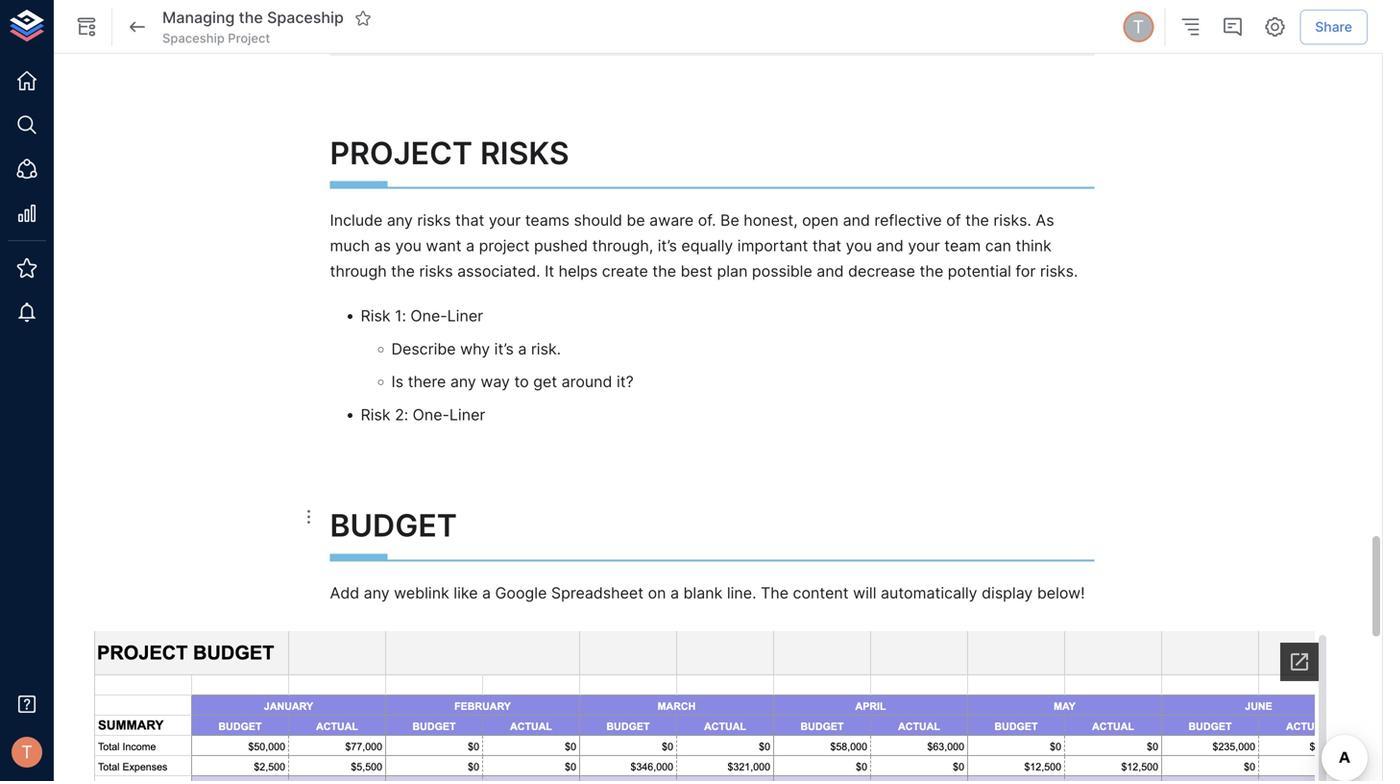 Task type: vqa. For each thing, say whether or not it's contained in the screenshot.
Customize
no



Task type: locate. For each thing, give the bounding box(es) containing it.
1 horizontal spatial spaceship
[[267, 8, 344, 27]]

risk 2: one-liner
[[361, 406, 486, 424]]

1 vertical spatial and
[[877, 237, 904, 255]]

risks down want at the left of the page
[[419, 262, 453, 281]]

include any risks that your teams should be aware of. be honest, open and reflective of the risks. as much as you want a project pushed through, it's equally important that you and your team can think through the risks associated. it helps create the best plan possible and decrease the potential for risks.
[[330, 211, 1079, 281]]

managing the spaceship
[[162, 8, 344, 27]]

1 risk from the top
[[361, 306, 391, 325]]

0 horizontal spatial spaceship
[[162, 31, 225, 46]]

and right the open
[[843, 211, 871, 230]]

1 vertical spatial that
[[813, 237, 842, 255]]

line.
[[727, 584, 757, 602]]

1 horizontal spatial your
[[908, 237, 941, 255]]

you right as
[[395, 237, 422, 255]]

1 vertical spatial risk
[[361, 406, 391, 424]]

you
[[395, 237, 422, 255], [846, 237, 873, 255]]

any inside include any risks that your teams should be aware of. be honest, open and reflective of the risks. as much as you want a project pushed through, it's equally important that you and your team can think through the risks associated. it helps create the best plan possible and decrease the potential for risks.
[[387, 211, 413, 230]]

be
[[627, 211, 645, 230]]

0 horizontal spatial that
[[456, 211, 485, 230]]

for
[[1016, 262, 1036, 281]]

it?
[[617, 373, 634, 391]]

it
[[545, 262, 555, 281]]

1 vertical spatial one-
[[413, 406, 450, 424]]

any for risks
[[387, 211, 413, 230]]

any left way
[[451, 373, 476, 391]]

1 vertical spatial it's
[[495, 340, 514, 358]]

much
[[330, 237, 370, 255]]

1 vertical spatial risks
[[419, 262, 453, 281]]

2 risk from the top
[[361, 406, 391, 424]]

that down the open
[[813, 237, 842, 255]]

0 horizontal spatial you
[[395, 237, 422, 255]]

add
[[330, 584, 360, 602]]

that up want at the left of the page
[[456, 211, 485, 230]]

of
[[947, 211, 961, 230]]

it's
[[658, 237, 677, 255], [495, 340, 514, 358]]

t for t button to the left
[[21, 742, 33, 763]]

aware
[[650, 211, 694, 230]]

1 horizontal spatial t button
[[1121, 9, 1157, 45]]

best
[[681, 262, 713, 281]]

favorite image
[[354, 10, 372, 27]]

decrease
[[849, 262, 916, 281]]

spaceship down managing
[[162, 31, 225, 46]]

liner for risk 1: one-liner
[[447, 306, 483, 325]]

your down reflective
[[908, 237, 941, 255]]

1 vertical spatial liner
[[450, 406, 486, 424]]

one- for 1:
[[411, 306, 447, 325]]

risk left 1:
[[361, 306, 391, 325]]

spaceship left favorite image
[[267, 8, 344, 27]]

risks
[[417, 211, 451, 230], [419, 262, 453, 281]]

risks up want at the left of the page
[[417, 211, 451, 230]]

risk left 2:
[[361, 406, 391, 424]]

0 vertical spatial t button
[[1121, 9, 1157, 45]]

1 vertical spatial t button
[[6, 731, 48, 774]]

2 you from the left
[[846, 237, 873, 255]]

one- for 2:
[[413, 406, 450, 424]]

any for weblink
[[364, 584, 390, 602]]

helps
[[559, 262, 598, 281]]

below!
[[1038, 584, 1085, 602]]

0 vertical spatial t
[[1133, 16, 1145, 37]]

a right on on the bottom
[[671, 584, 679, 602]]

0 vertical spatial and
[[843, 211, 871, 230]]

risks. up can at the right of the page
[[994, 211, 1032, 230]]

why
[[460, 340, 490, 358]]

liner for risk 2: one-liner
[[450, 406, 486, 424]]

1:
[[395, 306, 406, 325]]

your
[[489, 211, 521, 230], [908, 237, 941, 255]]

1 horizontal spatial it's
[[658, 237, 677, 255]]

0 vertical spatial that
[[456, 211, 485, 230]]

to
[[515, 373, 529, 391]]

describe
[[392, 340, 456, 358]]

2 vertical spatial any
[[364, 584, 390, 602]]

teams
[[525, 211, 570, 230]]

1 you from the left
[[395, 237, 422, 255]]

0 vertical spatial risk
[[361, 306, 391, 325]]

and right possible
[[817, 262, 844, 281]]

0 horizontal spatial t button
[[6, 731, 48, 774]]

risks
[[480, 134, 570, 171]]

one- right 1:
[[411, 306, 447, 325]]

a right want at the left of the page
[[466, 237, 475, 255]]

0 vertical spatial any
[[387, 211, 413, 230]]

any up as
[[387, 211, 413, 230]]

as
[[1036, 211, 1055, 230]]

the
[[239, 8, 263, 27], [966, 211, 990, 230], [391, 262, 415, 281], [653, 262, 677, 281], [920, 262, 944, 281]]

0 vertical spatial it's
[[658, 237, 677, 255]]

t button
[[1121, 9, 1157, 45], [6, 731, 48, 774]]

risks.
[[994, 211, 1032, 230], [1041, 262, 1079, 281]]

0 vertical spatial liner
[[447, 306, 483, 325]]

liner up why
[[447, 306, 483, 325]]

around
[[562, 373, 613, 391]]

liner down way
[[450, 406, 486, 424]]

display
[[982, 584, 1033, 602]]

a inside include any risks that your teams should be aware of. be honest, open and reflective of the risks. as much as you want a project pushed through, it's equally important that you and your team can think through the risks associated. it helps create the best plan possible and decrease the potential for risks.
[[466, 237, 475, 255]]

0 horizontal spatial t
[[21, 742, 33, 763]]

0 vertical spatial risks
[[417, 211, 451, 230]]

your up project
[[489, 211, 521, 230]]

risk
[[361, 306, 391, 325], [361, 406, 391, 424]]

that
[[456, 211, 485, 230], [813, 237, 842, 255]]

on
[[648, 584, 666, 602]]

1 horizontal spatial you
[[846, 237, 873, 255]]

way
[[481, 373, 510, 391]]

one- right 2:
[[413, 406, 450, 424]]

go back image
[[126, 15, 149, 38]]

and
[[843, 211, 871, 230], [877, 237, 904, 255], [817, 262, 844, 281]]

associated.
[[458, 262, 541, 281]]

it's right why
[[495, 340, 514, 358]]

and up decrease on the right of page
[[877, 237, 904, 255]]

0 vertical spatial one-
[[411, 306, 447, 325]]

it's down the aware on the top
[[658, 237, 677, 255]]

risks. right for
[[1041, 262, 1079, 281]]

1 vertical spatial t
[[21, 742, 33, 763]]

any
[[387, 211, 413, 230], [451, 373, 476, 391], [364, 584, 390, 602]]

any right add at the left of page
[[364, 584, 390, 602]]

0 horizontal spatial risks.
[[994, 211, 1032, 230]]

reflective
[[875, 211, 942, 230]]

2 vertical spatial and
[[817, 262, 844, 281]]

you up decrease on the right of page
[[846, 237, 873, 255]]

1 vertical spatial risks.
[[1041, 262, 1079, 281]]

0 horizontal spatial your
[[489, 211, 521, 230]]

1 vertical spatial spaceship
[[162, 31, 225, 46]]

liner
[[447, 306, 483, 325], [450, 406, 486, 424]]

as
[[374, 237, 391, 255]]

a
[[466, 237, 475, 255], [518, 340, 527, 358], [482, 584, 491, 602], [671, 584, 679, 602]]

open
[[802, 211, 839, 230]]

a left risk.
[[518, 340, 527, 358]]

spaceship
[[267, 8, 344, 27], [162, 31, 225, 46]]

through
[[330, 262, 387, 281]]

the
[[761, 584, 789, 602]]

one-
[[411, 306, 447, 325], [413, 406, 450, 424]]

automatically
[[881, 584, 978, 602]]

t
[[1133, 16, 1145, 37], [21, 742, 33, 763]]

1 horizontal spatial risks.
[[1041, 262, 1079, 281]]

1 horizontal spatial t
[[1133, 16, 1145, 37]]

google
[[495, 584, 547, 602]]

1 vertical spatial your
[[908, 237, 941, 255]]



Task type: describe. For each thing, give the bounding box(es) containing it.
through,
[[593, 237, 654, 255]]

risk for risk 2: one-liner
[[361, 406, 391, 424]]

it's inside include any risks that your teams should be aware of. be honest, open and reflective of the risks. as much as you want a project pushed through, it's equally important that you and your team can think through the risks associated. it helps create the best plan possible and decrease the potential for risks.
[[658, 237, 677, 255]]

there
[[408, 373, 446, 391]]

settings image
[[1264, 15, 1287, 38]]

describe why it's a risk.
[[392, 340, 561, 358]]

content
[[793, 584, 849, 602]]

potential
[[948, 262, 1012, 281]]

t for right t button
[[1133, 16, 1145, 37]]

1 vertical spatial any
[[451, 373, 476, 391]]

can
[[986, 237, 1012, 255]]

weblink
[[394, 584, 450, 602]]

honest,
[[744, 211, 798, 230]]

the left best
[[653, 262, 677, 281]]

0 vertical spatial spaceship
[[267, 8, 344, 27]]

of.
[[698, 211, 716, 230]]

think
[[1016, 237, 1052, 255]]

share
[[1316, 18, 1353, 35]]

table of contents image
[[1179, 15, 1202, 38]]

project
[[330, 134, 473, 171]]

a right like
[[482, 584, 491, 602]]

budget
[[330, 507, 457, 544]]

0 horizontal spatial it's
[[495, 340, 514, 358]]

pushed
[[534, 237, 588, 255]]

create
[[602, 262, 648, 281]]

important
[[738, 237, 808, 255]]

spaceship project
[[162, 31, 270, 46]]

get
[[534, 373, 557, 391]]

spaceship project link
[[162, 30, 270, 47]]

show wiki image
[[75, 15, 98, 38]]

blank
[[684, 584, 723, 602]]

managing
[[162, 8, 235, 27]]

should
[[574, 211, 623, 230]]

add any weblink like a google spreadsheet on a blank line. the content will automatically display below!
[[330, 584, 1085, 602]]

risk for risk 1: one-liner
[[361, 306, 391, 325]]

risk 1: one-liner
[[361, 306, 483, 325]]

the up 1:
[[391, 262, 415, 281]]

is there any way to get around it?
[[392, 373, 634, 391]]

share button
[[1300, 9, 1368, 44]]

0 vertical spatial risks.
[[994, 211, 1032, 230]]

is
[[392, 373, 404, 391]]

0 vertical spatial your
[[489, 211, 521, 230]]

equally
[[682, 237, 733, 255]]

like
[[454, 584, 478, 602]]

spreadsheet
[[551, 584, 644, 602]]

plan
[[717, 262, 748, 281]]

1 horizontal spatial that
[[813, 237, 842, 255]]

want
[[426, 237, 462, 255]]

will
[[853, 584, 877, 602]]

project risks
[[330, 134, 570, 171]]

the left potential
[[920, 262, 944, 281]]

include
[[330, 211, 383, 230]]

possible
[[752, 262, 813, 281]]

team
[[945, 237, 981, 255]]

comments image
[[1222, 15, 1245, 38]]

the right of
[[966, 211, 990, 230]]

the up project
[[239, 8, 263, 27]]

risk.
[[531, 340, 561, 358]]

project
[[228, 31, 270, 46]]

be
[[721, 211, 740, 230]]

2:
[[395, 406, 409, 424]]

project
[[479, 237, 530, 255]]



